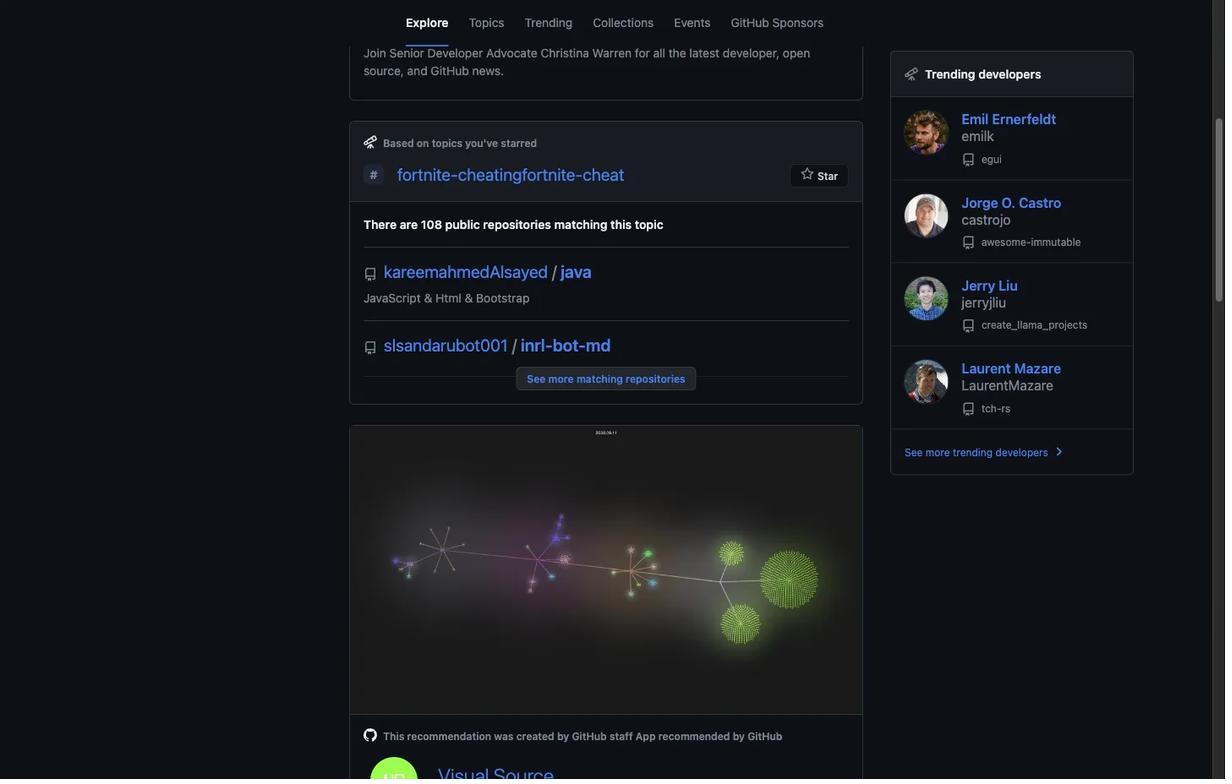 Task type: vqa. For each thing, say whether or not it's contained in the screenshot.
@LaurentMazare image
yes



Task type: describe. For each thing, give the bounding box(es) containing it.
tch-rs
[[979, 403, 1011, 414]]

fortnite-
[[397, 164, 458, 184]]

repo image for laurent mazare laurentmazare
[[962, 403, 975, 416]]

trending developers
[[925, 67, 1041, 81]]

app recommended by github
[[636, 730, 783, 742]]

this recommendation was generated by github computers image
[[364, 135, 377, 149]]

mazare
[[1014, 361, 1061, 377]]

fortnite-cheatingfortnite-cheat
[[397, 164, 624, 184]]

github right recommended
[[748, 730, 783, 742]]

see for see more matching repositories
[[527, 373, 546, 385]]

was
[[494, 730, 514, 742]]

trending developers link
[[925, 67, 1041, 81]]

emil ernerfeldt emilk
[[962, 111, 1056, 144]]

java
[[561, 262, 592, 281]]

and inside join senior developer advocate christina warren for all the latest developer, open source, and github news.
[[407, 63, 428, 77]]

immutable
[[1031, 236, 1081, 248]]

javascript
[[364, 291, 421, 305]]

topics
[[469, 15, 504, 29]]

inrl-bot-md link
[[521, 335, 611, 355]]

awesome-
[[982, 236, 1031, 248]]

laurent mazare laurentmazare
[[962, 361, 1061, 394]]

recommended
[[658, 730, 730, 742]]

staff
[[610, 730, 633, 742]]

this
[[383, 730, 404, 742]]

0 vertical spatial matching
[[554, 217, 608, 231]]

source,
[[364, 63, 404, 77]]

visual source screenshot image
[[350, 426, 862, 714]]

jerry liu jerryjliu
[[962, 278, 1018, 310]]

trending link
[[525, 0, 573, 47]]

java link
[[561, 262, 592, 281]]

advocate
[[486, 46, 538, 60]]

developer,
[[723, 46, 780, 60]]

#
[[370, 168, 378, 182]]

1 vertical spatial developers
[[996, 447, 1048, 459]]

2 by from the left
[[733, 730, 745, 742]]

create_llama_projects
[[979, 319, 1088, 331]]

developer
[[428, 46, 483, 60]]

1 & from the left
[[424, 291, 432, 305]]

starred
[[501, 137, 537, 149]]

the inside join senior developer advocate christina warren for all the latest developer, open source, and github news.
[[669, 46, 686, 60]]

1 by from the left
[[557, 730, 569, 742]]

o.
[[1002, 194, 1016, 210]]

tch-
[[982, 403, 1002, 414]]

join senior developer advocate christina warren for all the latest developer, open source, and github news.
[[364, 46, 810, 77]]

based on topics you've starred
[[383, 137, 537, 149]]

star
[[818, 170, 838, 182]]

developer
[[472, 14, 549, 34]]

github inside join senior developer advocate christina warren for all the latest developer, open source, and github news.
[[431, 63, 469, 77]]

recommendation
[[407, 730, 491, 742]]

laurentmazare
[[962, 378, 1054, 394]]

javascript & html & bootstrap
[[364, 291, 530, 305]]

more for matching
[[548, 373, 574, 385]]

tch-rs link
[[962, 403, 1011, 416]]

0 horizontal spatial latest
[[424, 14, 468, 34]]

emil ernerfeldt link
[[962, 111, 1056, 127]]

repo image inside egui link
[[962, 153, 975, 167]]

@castrojo image
[[905, 194, 948, 237]]

this recommendation was generated by github computers element
[[364, 135, 383, 149]]

this
[[611, 217, 632, 231]]

based
[[383, 137, 414, 149]]

visual source image
[[381, 768, 407, 780]]

on
[[417, 137, 429, 149]]

awesome-immutable link
[[962, 236, 1081, 250]]

jorge o. castro link
[[962, 194, 1062, 210]]

open inside join senior developer advocate christina warren for all the latest developer, open source, and github news.
[[783, 46, 810, 60]]

star button
[[790, 164, 849, 188]]

see more trending developers link
[[905, 445, 1065, 459]]

create_llama_projects link
[[962, 319, 1088, 333]]

topics link
[[469, 0, 504, 47]]

app
[[636, 730, 656, 742]]

matching inside see more matching repositories link
[[577, 373, 623, 385]]

jerry liu link
[[962, 278, 1018, 294]]

rs
[[1002, 403, 1011, 414]]

github sponsors
[[731, 15, 824, 29]]

there
[[364, 217, 397, 231]]

explore link
[[406, 0, 449, 47]]

more for trending
[[926, 447, 950, 459]]

emil
[[962, 111, 989, 127]]

1 horizontal spatial and
[[553, 14, 582, 34]]

events
[[674, 15, 711, 29]]

these results are generated by github computers element
[[905, 65, 918, 83]]

created
[[516, 730, 555, 742]]

see for see more trending developers
[[905, 447, 923, 459]]

sponsors
[[772, 15, 824, 29]]

are
[[400, 217, 418, 231]]

@emilk image
[[905, 111, 948, 154]]

awesome-immutable
[[979, 236, 1081, 248]]

ernerfeldt
[[992, 111, 1056, 127]]

0 vertical spatial developers
[[978, 67, 1041, 81]]

collections link
[[593, 0, 654, 47]]



Task type: locate. For each thing, give the bounding box(es) containing it.
0 horizontal spatial by
[[557, 730, 569, 742]]

cheat
[[583, 164, 624, 184]]

egui link
[[962, 153, 1002, 167]]

open down the sponsors
[[783, 46, 810, 60]]

0 horizontal spatial and
[[407, 63, 428, 77]]

1 horizontal spatial &
[[465, 291, 473, 305]]

trending
[[525, 15, 573, 29], [925, 67, 975, 81]]

liu
[[999, 278, 1018, 294]]

1 horizontal spatial /
[[552, 262, 557, 281]]

emilk
[[962, 128, 994, 144]]

repo image inside create_llama_projects "link"
[[962, 320, 975, 333]]

slsandarubot001
[[384, 335, 508, 355]]

matching down md
[[577, 373, 623, 385]]

castro
[[1019, 194, 1062, 210]]

get
[[364, 14, 391, 34]]

repo image down jerryjliu
[[962, 320, 975, 333]]

repo image down javascript
[[364, 342, 377, 355]]

get the latest developer and open source news
[[364, 14, 726, 34]]

2 & from the left
[[465, 291, 473, 305]]

1 vertical spatial trending
[[925, 67, 975, 81]]

0 vertical spatial /
[[552, 262, 557, 281]]

1 horizontal spatial repositories
[[626, 373, 686, 385]]

repositories inside see more matching repositories link
[[626, 373, 686, 385]]

this recommendation was created by github staff
[[381, 730, 636, 742]]

kareemahmedalsayed link
[[384, 262, 552, 281]]

see down inrl-
[[527, 373, 546, 385]]

the right all
[[669, 46, 686, 60]]

kareemahmedalsayed
[[384, 262, 548, 281]]

developers left chevron right image
[[996, 447, 1048, 459]]

more left 'trending'
[[926, 447, 950, 459]]

repo image up javascript
[[364, 268, 377, 281]]

by right created
[[557, 730, 569, 742]]

see more matching repositories link
[[516, 367, 697, 391]]

0 vertical spatial trending
[[525, 15, 573, 29]]

public
[[445, 217, 480, 231]]

star image
[[801, 167, 814, 181]]

explore
[[406, 15, 449, 29]]

bot-
[[553, 335, 586, 355]]

1 vertical spatial more
[[926, 447, 950, 459]]

by
[[557, 730, 569, 742], [733, 730, 745, 742]]

&
[[424, 291, 432, 305], [465, 291, 473, 305]]

see inside see more matching repositories link
[[527, 373, 546, 385]]

news.
[[472, 63, 504, 77]]

fortnite-cheatingfortnite-cheat link
[[397, 164, 624, 184]]

egui
[[979, 153, 1002, 165]]

0 horizontal spatial the
[[395, 14, 420, 34]]

trending for trending
[[525, 15, 573, 29]]

1 horizontal spatial by
[[733, 730, 745, 742]]

md
[[586, 335, 611, 355]]

collections
[[593, 15, 654, 29]]

github down developer in the left of the page
[[431, 63, 469, 77]]

0 vertical spatial more
[[548, 373, 574, 385]]

trending right these results are generated by github computers element on the top of page
[[925, 67, 975, 81]]

0 horizontal spatial repo image
[[364, 268, 377, 281]]

repo image inside tch-rs "link"
[[962, 403, 975, 416]]

castrojo
[[962, 211, 1011, 227]]

there are 108 public repositories matching this topic
[[364, 217, 664, 231]]

the
[[395, 14, 420, 34], [669, 46, 686, 60]]

repo image left egui
[[962, 153, 975, 167]]

get the latest developer and open source news link
[[364, 14, 726, 34]]

for
[[635, 46, 650, 60]]

see more matching repositories
[[527, 373, 686, 385]]

/ left java
[[552, 262, 557, 281]]

cheatingfortnite-
[[458, 164, 583, 184]]

1 vertical spatial the
[[669, 46, 686, 60]]

@jerryjliu image
[[905, 277, 948, 321]]

trending up christina
[[525, 15, 573, 29]]

1 horizontal spatial latest
[[689, 46, 720, 60]]

0 vertical spatial repositories
[[483, 217, 551, 231]]

join
[[364, 46, 386, 60]]

repo image for jorge o. castro castrojo
[[962, 236, 975, 250]]

github left staff at the bottom of the page
[[572, 730, 607, 742]]

0 vertical spatial the
[[395, 14, 420, 34]]

bootstrap
[[476, 291, 530, 305]]

1 horizontal spatial trending
[[925, 67, 975, 81]]

latest up developer in the left of the page
[[424, 14, 468, 34]]

laurent mazare link
[[962, 361, 1061, 377]]

1 vertical spatial and
[[407, 63, 428, 77]]

& right html
[[465, 291, 473, 305]]

0 horizontal spatial /
[[512, 335, 517, 355]]

see left 'trending'
[[905, 447, 923, 459]]

1 vertical spatial /
[[512, 335, 517, 355]]

source
[[628, 14, 681, 34]]

by right recommended
[[733, 730, 745, 742]]

0 horizontal spatial repositories
[[483, 217, 551, 231]]

jorge o. castro castrojo
[[962, 194, 1062, 227]]

0 vertical spatial repo image
[[962, 153, 975, 167]]

1 horizontal spatial see
[[905, 447, 923, 459]]

& left html
[[424, 291, 432, 305]]

github sponsors link
[[731, 0, 824, 47]]

repo image
[[962, 153, 975, 167], [364, 268, 377, 281]]

see
[[527, 373, 546, 385], [905, 447, 923, 459]]

0 horizontal spatial trending
[[525, 15, 573, 29]]

you've
[[465, 137, 498, 149]]

github up developer,
[[731, 15, 769, 29]]

slsandarubot001 / inrl-bot-md
[[384, 335, 611, 355]]

latest
[[424, 14, 468, 34], [689, 46, 720, 60]]

/ left inrl-
[[512, 335, 517, 355]]

1 horizontal spatial more
[[926, 447, 950, 459]]

108
[[421, 217, 442, 231]]

warren
[[592, 46, 632, 60]]

matching left 'this'
[[554, 217, 608, 231]]

see inside see more trending developers link
[[905, 447, 923, 459]]

0 vertical spatial open
[[585, 14, 624, 34]]

1 horizontal spatial repo image
[[962, 153, 975, 167]]

0 vertical spatial latest
[[424, 14, 468, 34]]

and up christina
[[553, 14, 582, 34]]

topics
[[432, 137, 463, 149]]

more down inrl-bot-md link
[[548, 373, 574, 385]]

repositories
[[483, 217, 551, 231], [626, 373, 686, 385]]

jerry
[[962, 278, 995, 294]]

1 vertical spatial latest
[[689, 46, 720, 60]]

latest down news
[[689, 46, 720, 60]]

0 vertical spatial and
[[553, 14, 582, 34]]

topic
[[635, 217, 664, 231]]

0 horizontal spatial open
[[585, 14, 624, 34]]

repo image left tch-
[[962, 403, 975, 416]]

matching
[[554, 217, 608, 231], [577, 373, 623, 385]]

0 horizontal spatial &
[[424, 291, 432, 305]]

1 vertical spatial see
[[905, 447, 923, 459]]

repo image for jerry liu jerryjliu
[[962, 320, 975, 333]]

see more trending developers
[[905, 447, 1048, 459]]

@laurentmazare image
[[905, 360, 948, 404]]

trending
[[953, 447, 993, 459]]

jorge
[[962, 194, 998, 210]]

latest inside join senior developer advocate christina warren for all the latest developer, open source, and github news.
[[689, 46, 720, 60]]

these results are generated by github computers image
[[905, 67, 918, 81]]

and down senior
[[407, 63, 428, 77]]

inrl-
[[521, 335, 553, 355]]

html
[[436, 291, 461, 305]]

all
[[653, 46, 665, 60]]

/ for slsandarubot001
[[512, 335, 517, 355]]

developers
[[978, 67, 1041, 81], [996, 447, 1048, 459]]

senior
[[389, 46, 424, 60]]

christina
[[541, 46, 589, 60]]

repo image down castrojo
[[962, 236, 975, 250]]

news
[[685, 14, 726, 34]]

1 vertical spatial open
[[783, 46, 810, 60]]

chevron right image
[[1052, 445, 1065, 459]]

1 horizontal spatial the
[[669, 46, 686, 60]]

1 vertical spatial repositories
[[626, 373, 686, 385]]

open up warren
[[585, 14, 624, 34]]

repo image
[[962, 236, 975, 250], [962, 320, 975, 333], [364, 342, 377, 355], [962, 403, 975, 416]]

0 vertical spatial see
[[527, 373, 546, 385]]

slsandarubot001 link
[[384, 335, 512, 355]]

events link
[[674, 0, 711, 47]]

1 vertical spatial repo image
[[364, 268, 377, 281]]

the up senior
[[395, 14, 420, 34]]

repo image inside "awesome-immutable" link
[[962, 236, 975, 250]]

more
[[548, 373, 574, 385], [926, 447, 950, 459]]

0 horizontal spatial more
[[548, 373, 574, 385]]

open
[[585, 14, 624, 34], [783, 46, 810, 60]]

developers up emil ernerfeldt link
[[978, 67, 1041, 81]]

trending for trending developers
[[925, 67, 975, 81]]

1 horizontal spatial open
[[783, 46, 810, 60]]

/ for kareemahmedalsayed
[[552, 262, 557, 281]]

mark github image
[[364, 729, 377, 742]]

0 horizontal spatial see
[[527, 373, 546, 385]]

1 vertical spatial matching
[[577, 373, 623, 385]]

and
[[553, 14, 582, 34], [407, 63, 428, 77]]

/
[[552, 262, 557, 281], [512, 335, 517, 355]]



